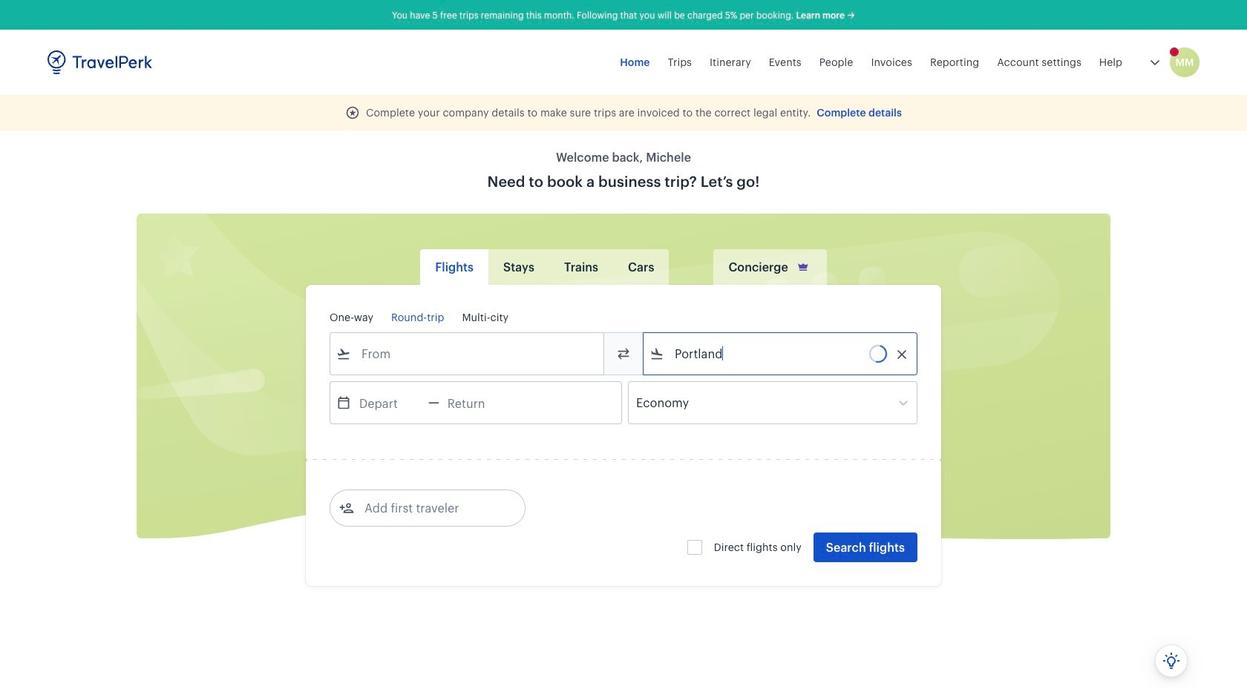 Task type: vqa. For each thing, say whether or not it's contained in the screenshot.
to search box
yes



Task type: describe. For each thing, give the bounding box(es) containing it.
Depart text field
[[351, 382, 428, 424]]

Return text field
[[439, 382, 517, 424]]

From search field
[[351, 342, 584, 366]]



Task type: locate. For each thing, give the bounding box(es) containing it.
To search field
[[664, 342, 898, 366]]

Add first traveler search field
[[354, 497, 509, 520]]



